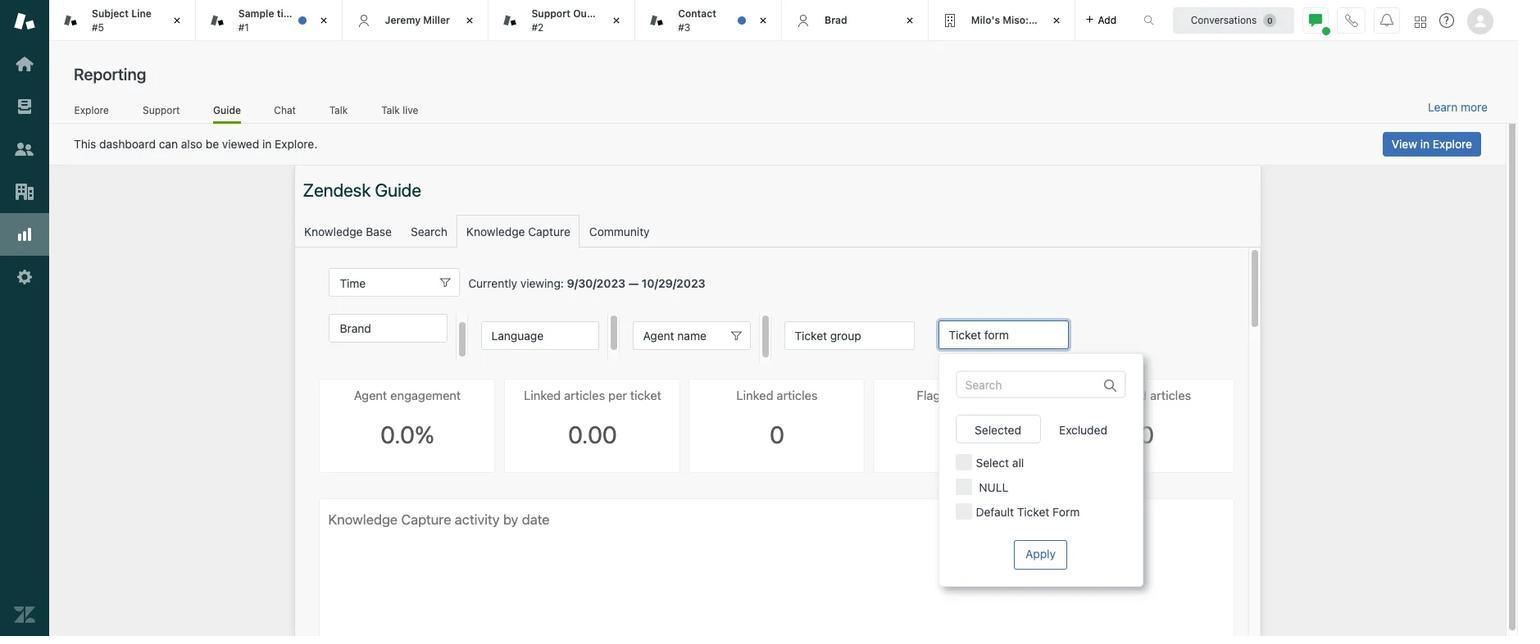 Task type: describe. For each thing, give the bounding box(es) containing it.
talk for talk
[[329, 104, 348, 116]]

dashboard
[[99, 137, 156, 151]]

add button
[[1076, 0, 1127, 40]]

be
[[206, 137, 219, 151]]

1 close image from the left
[[169, 12, 185, 29]]

outreach
[[573, 7, 618, 20]]

1 in from the left
[[262, 137, 272, 151]]

view in explore
[[1392, 137, 1473, 151]]

can
[[159, 137, 178, 151]]

jeremy
[[385, 14, 421, 26]]

#1
[[238, 21, 249, 33]]

this dashboard can also be viewed in explore.
[[74, 137, 318, 151]]

more
[[1462, 100, 1489, 114]]

contact #3
[[678, 7, 717, 33]]

talk live link
[[381, 104, 419, 121]]

also
[[181, 137, 203, 151]]

support for support outreach #2
[[532, 7, 571, 20]]

support for support
[[143, 104, 180, 116]]

4 tab from the left
[[929, 0, 1076, 41]]

this
[[74, 137, 96, 151]]

viewed
[[222, 137, 259, 151]]

guide link
[[213, 104, 241, 124]]

3 close image from the left
[[1049, 12, 1065, 29]]

admin image
[[14, 267, 35, 288]]

tab containing support outreach
[[489, 0, 636, 41]]

#2
[[532, 21, 544, 33]]

view
[[1392, 137, 1418, 151]]

2 close image from the left
[[609, 12, 625, 29]]

talk link
[[329, 104, 348, 121]]

support link
[[142, 104, 181, 121]]

learn more
[[1429, 100, 1489, 114]]

add
[[1099, 14, 1117, 26]]

subject line #5
[[92, 7, 152, 33]]

#1 tab
[[196, 0, 342, 41]]

customers image
[[14, 139, 35, 160]]

support outreach #2
[[532, 7, 618, 33]]

zendesk products image
[[1416, 16, 1427, 27]]

#5
[[92, 21, 104, 33]]

close image inside jeremy miller tab
[[462, 12, 478, 29]]

views image
[[14, 96, 35, 117]]

reporting image
[[14, 224, 35, 245]]



Task type: locate. For each thing, give the bounding box(es) containing it.
in right the view
[[1421, 137, 1430, 151]]

2 in from the left
[[1421, 137, 1430, 151]]

live
[[403, 104, 419, 116]]

2 talk from the left
[[382, 104, 400, 116]]

talk live
[[382, 104, 419, 116]]

tab containing contact
[[636, 0, 782, 41]]

close image right the "contact #3"
[[755, 12, 772, 29]]

close image
[[169, 12, 185, 29], [315, 12, 332, 29], [1049, 12, 1065, 29]]

jeremy miller tab
[[342, 0, 489, 41]]

talk
[[329, 104, 348, 116], [382, 104, 400, 116]]

close image left "#3"
[[609, 12, 625, 29]]

close image left add dropdown button
[[1049, 12, 1065, 29]]

1 vertical spatial explore
[[1434, 137, 1473, 151]]

1 horizontal spatial support
[[532, 7, 571, 20]]

conversations button
[[1174, 7, 1295, 33]]

support up the can
[[143, 104, 180, 116]]

guide
[[213, 104, 241, 116]]

subject
[[92, 7, 129, 20]]

explore link
[[74, 104, 109, 121]]

1 tab from the left
[[49, 0, 196, 41]]

1 talk from the left
[[329, 104, 348, 116]]

brad tab
[[782, 0, 929, 41]]

1 horizontal spatial in
[[1421, 137, 1430, 151]]

view in explore button
[[1383, 132, 1482, 157]]

line
[[131, 7, 152, 20]]

1 horizontal spatial talk
[[382, 104, 400, 116]]

close image
[[462, 12, 478, 29], [609, 12, 625, 29], [755, 12, 772, 29], [902, 12, 918, 29]]

0 vertical spatial support
[[532, 7, 571, 20]]

1 vertical spatial support
[[143, 104, 180, 116]]

3 close image from the left
[[755, 12, 772, 29]]

close image left jeremy
[[315, 12, 332, 29]]

#3
[[678, 21, 691, 33]]

talk for talk live
[[382, 104, 400, 116]]

chat
[[274, 104, 296, 116]]

tab containing subject line
[[49, 0, 196, 41]]

explore
[[74, 104, 109, 116], [1434, 137, 1473, 151]]

support
[[532, 7, 571, 20], [143, 104, 180, 116]]

close image inside #1 tab
[[315, 12, 332, 29]]

button displays agent's chat status as online. image
[[1310, 14, 1323, 27]]

miller
[[423, 14, 450, 26]]

close image right the brad
[[902, 12, 918, 29]]

talk left live
[[382, 104, 400, 116]]

tab
[[49, 0, 196, 41], [489, 0, 636, 41], [636, 0, 782, 41], [929, 0, 1076, 41]]

learn more link
[[1429, 100, 1489, 115]]

chat link
[[274, 104, 296, 121]]

0 horizontal spatial support
[[143, 104, 180, 116]]

explore.
[[275, 137, 318, 151]]

main element
[[0, 0, 49, 636]]

zendesk image
[[14, 604, 35, 626]]

organizations image
[[14, 181, 35, 203]]

3 tab from the left
[[636, 0, 782, 41]]

in inside button
[[1421, 137, 1430, 151]]

2 close image from the left
[[315, 12, 332, 29]]

talk right chat
[[329, 104, 348, 116]]

explore down learn more link
[[1434, 137, 1473, 151]]

1 horizontal spatial close image
[[315, 12, 332, 29]]

in right viewed
[[262, 137, 272, 151]]

0 vertical spatial explore
[[74, 104, 109, 116]]

0 horizontal spatial close image
[[169, 12, 185, 29]]

0 horizontal spatial talk
[[329, 104, 348, 116]]

0 horizontal spatial explore
[[74, 104, 109, 116]]

explore inside button
[[1434, 137, 1473, 151]]

0 horizontal spatial in
[[262, 137, 272, 151]]

4 close image from the left
[[902, 12, 918, 29]]

tabs tab list
[[49, 0, 1127, 41]]

2 horizontal spatial close image
[[1049, 12, 1065, 29]]

in
[[262, 137, 272, 151], [1421, 137, 1430, 151]]

contact
[[678, 7, 717, 20]]

learn
[[1429, 100, 1458, 114]]

reporting
[[74, 65, 146, 84]]

jeremy miller
[[385, 14, 450, 26]]

conversations
[[1191, 14, 1258, 26]]

support up #2
[[532, 7, 571, 20]]

get help image
[[1440, 13, 1455, 28]]

notifications image
[[1381, 14, 1394, 27]]

zendesk support image
[[14, 11, 35, 32]]

explore up this
[[74, 104, 109, 116]]

close image right 'line'
[[169, 12, 185, 29]]

2 tab from the left
[[489, 0, 636, 41]]

brad
[[825, 14, 848, 26]]

get started image
[[14, 53, 35, 75]]

1 close image from the left
[[462, 12, 478, 29]]

1 horizontal spatial explore
[[1434, 137, 1473, 151]]

close image right the miller
[[462, 12, 478, 29]]

support inside support outreach #2
[[532, 7, 571, 20]]

close image inside 'brad' tab
[[902, 12, 918, 29]]



Task type: vqa. For each thing, say whether or not it's contained in the screenshot.
second Close image
yes



